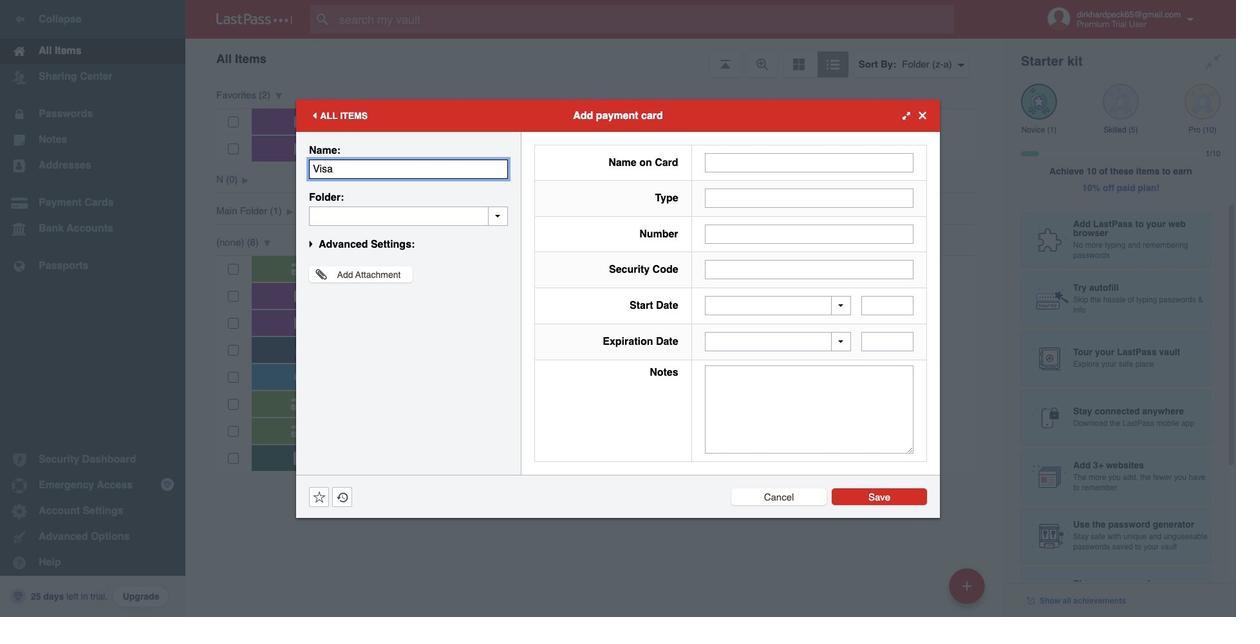 Task type: locate. For each thing, give the bounding box(es) containing it.
lastpass image
[[216, 14, 292, 25]]

Search search field
[[310, 5, 979, 33]]

new item image
[[963, 582, 972, 591]]

dialog
[[296, 99, 940, 518]]

None text field
[[705, 153, 914, 172], [309, 206, 508, 226], [705, 260, 914, 280], [861, 296, 914, 316], [705, 153, 914, 172], [309, 206, 508, 226], [705, 260, 914, 280], [861, 296, 914, 316]]

None text field
[[309, 159, 508, 179], [705, 189, 914, 208], [705, 225, 914, 244], [861, 332, 914, 352], [705, 365, 914, 454], [309, 159, 508, 179], [705, 189, 914, 208], [705, 225, 914, 244], [861, 332, 914, 352], [705, 365, 914, 454]]



Task type: describe. For each thing, give the bounding box(es) containing it.
main content main content
[[185, 77, 1006, 471]]

main navigation navigation
[[0, 0, 185, 618]]

new item navigation
[[945, 565, 993, 618]]

vault options navigation
[[185, 39, 1006, 77]]

search my vault text field
[[310, 5, 979, 33]]



